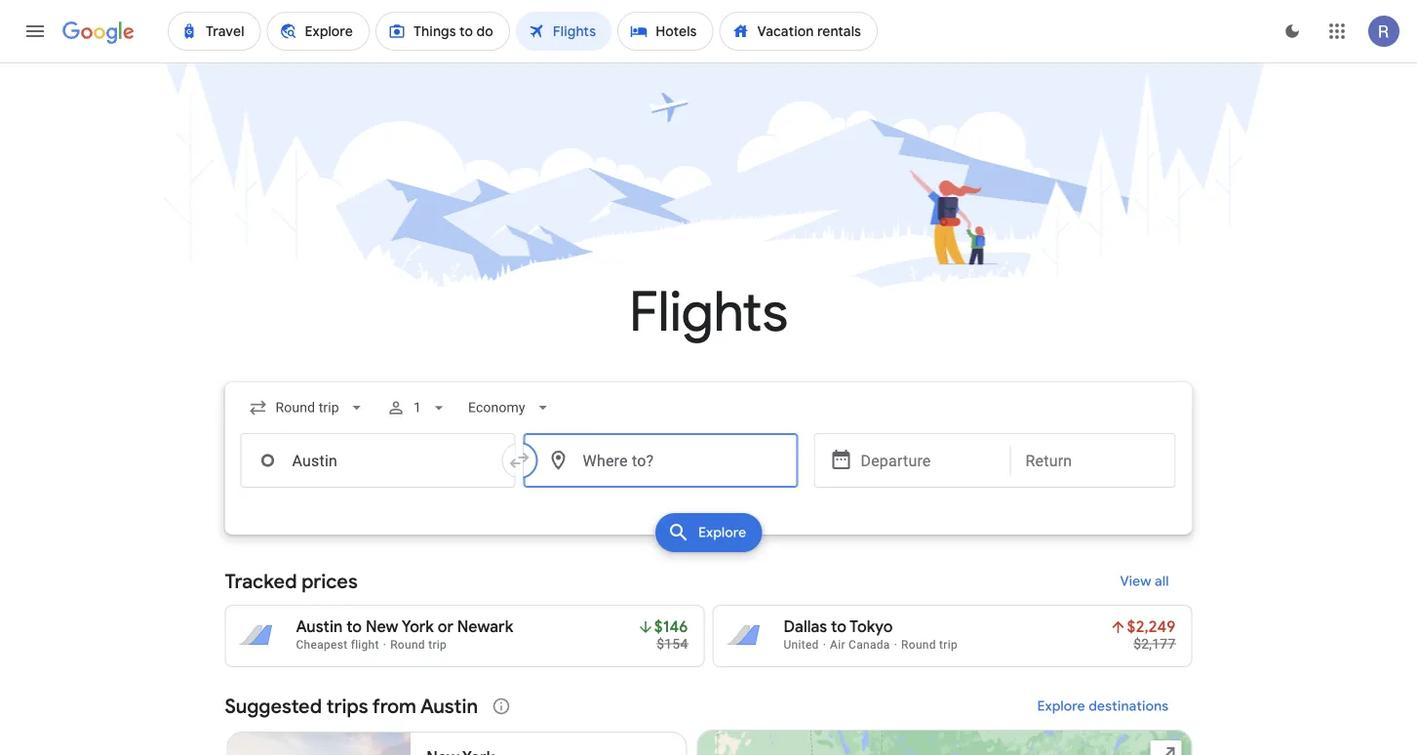 Task type: locate. For each thing, give the bounding box(es) containing it.
dallas
[[784, 617, 828, 637]]

austin
[[296, 617, 343, 637], [420, 694, 478, 718]]

1 horizontal spatial explore
[[1038, 698, 1086, 715]]

0 vertical spatial austin
[[296, 617, 343, 637]]

1 vertical spatial explore
[[1038, 698, 1086, 715]]

to up air
[[831, 617, 847, 637]]

1 horizontal spatial to
[[831, 617, 847, 637]]

1 vertical spatial austin
[[420, 694, 478, 718]]

austin right from
[[420, 694, 478, 718]]

0 vertical spatial explore
[[698, 524, 746, 541]]

austin up 'cheapest'
[[296, 617, 343, 637]]

tracked prices region
[[225, 558, 1193, 667]]

united
[[784, 638, 819, 652]]

round trip down york
[[390, 638, 447, 652]]

trip down or
[[428, 638, 447, 652]]

to
[[347, 617, 362, 637], [831, 617, 847, 637]]

None text field
[[240, 433, 516, 488]]

None field
[[240, 390, 374, 425], [460, 390, 560, 425], [240, 390, 374, 425], [460, 390, 560, 425]]

to for new
[[347, 617, 362, 637]]

1 horizontal spatial trip
[[940, 638, 958, 652]]

1 trip from the left
[[428, 638, 447, 652]]

austin inside tracked prices "region"
[[296, 617, 343, 637]]

trips
[[327, 694, 368, 718]]

explore up tracked prices "region"
[[698, 524, 746, 541]]

flights
[[629, 278, 788, 347]]

1 horizontal spatial  image
[[894, 638, 898, 652]]

air canada
[[830, 638, 890, 652]]

cheapest flight
[[296, 638, 379, 652]]

2 round from the left
[[901, 638, 936, 652]]

tracked
[[225, 569, 297, 594]]

suggested
[[225, 694, 322, 718]]

0 horizontal spatial austin
[[296, 617, 343, 637]]

round trip
[[390, 638, 447, 652], [901, 638, 958, 652]]

explore for explore
[[698, 524, 746, 541]]

 image
[[823, 638, 826, 652], [894, 638, 898, 652]]

Where to? text field
[[523, 433, 798, 488]]

2249 US dollars text field
[[1127, 617, 1176, 637]]

2 to from the left
[[831, 617, 847, 637]]

austin to new york or newark
[[296, 617, 513, 637]]

$2,177
[[1134, 636, 1176, 652]]

Return text field
[[1026, 434, 1160, 487]]

from
[[372, 694, 416, 718]]

explore inside flight search box
[[698, 524, 746, 541]]

explore left destinations
[[1038, 698, 1086, 715]]

or
[[438, 617, 454, 637]]

new
[[366, 617, 399, 637]]

trip right canada
[[940, 638, 958, 652]]

round trip right canada
[[901, 638, 958, 652]]

0 horizontal spatial round trip
[[390, 638, 447, 652]]

0 horizontal spatial round
[[390, 638, 425, 652]]

Flight search field
[[209, 382, 1208, 558]]

1 to from the left
[[347, 617, 362, 637]]

1 horizontal spatial round
[[901, 638, 936, 652]]

154 US dollars text field
[[657, 636, 688, 652]]

 image right canada
[[894, 638, 898, 652]]

round down austin to new york or newark on the bottom of the page
[[390, 638, 425, 652]]

1 horizontal spatial round trip
[[901, 638, 958, 652]]

1  image from the left
[[823, 638, 826, 652]]

round right canada
[[901, 638, 936, 652]]

york
[[402, 617, 434, 637]]

view all
[[1120, 573, 1169, 590]]

all
[[1155, 573, 1169, 590]]

0 horizontal spatial explore
[[698, 524, 746, 541]]

flight
[[351, 638, 379, 652]]

 image
[[383, 638, 386, 652]]

0 horizontal spatial trip
[[428, 638, 447, 652]]

1 horizontal spatial austin
[[420, 694, 478, 718]]

explore inside suggested trips from austin region
[[1038, 698, 1086, 715]]

0 horizontal spatial to
[[347, 617, 362, 637]]

explore
[[698, 524, 746, 541], [1038, 698, 1086, 715]]

to up flight
[[347, 617, 362, 637]]

 image left air
[[823, 638, 826, 652]]

round
[[390, 638, 425, 652], [901, 638, 936, 652]]

suggested trips from austin region
[[225, 683, 1193, 755]]

trip
[[428, 638, 447, 652], [940, 638, 958, 652]]

0 horizontal spatial  image
[[823, 638, 826, 652]]



Task type: vqa. For each thing, say whether or not it's contained in the screenshot.
top A
no



Task type: describe. For each thing, give the bounding box(es) containing it.
146 US dollars text field
[[654, 617, 688, 637]]

view
[[1120, 573, 1152, 590]]

newark
[[457, 617, 513, 637]]

1 round trip from the left
[[390, 638, 447, 652]]

 image inside tracked prices "region"
[[383, 638, 386, 652]]

explore destinations button
[[1014, 683, 1193, 730]]

dallas to tokyo
[[784, 617, 893, 637]]

1 button
[[378, 384, 456, 431]]

explore for explore destinations
[[1038, 698, 1086, 715]]

2177 US dollars text field
[[1134, 636, 1176, 652]]

explore button
[[655, 513, 762, 552]]

to for tokyo
[[831, 617, 847, 637]]

2 trip from the left
[[940, 638, 958, 652]]

main menu image
[[23, 20, 47, 43]]

2 round trip from the left
[[901, 638, 958, 652]]

$2,249
[[1127, 617, 1176, 637]]

canada
[[849, 638, 890, 652]]

tracked prices
[[225, 569, 358, 594]]

explore destinations
[[1038, 698, 1169, 715]]

2  image from the left
[[894, 638, 898, 652]]

change appearance image
[[1269, 8, 1316, 55]]

tokyo
[[850, 617, 893, 637]]

1 round from the left
[[390, 638, 425, 652]]

destinations
[[1089, 698, 1169, 715]]

austin inside region
[[420, 694, 478, 718]]

$146
[[654, 617, 688, 637]]

Departure text field
[[861, 434, 996, 487]]

$154
[[657, 636, 688, 652]]

prices
[[302, 569, 358, 594]]

suggested trips from austin
[[225, 694, 478, 718]]

air
[[830, 638, 846, 652]]

1
[[413, 399, 421, 416]]

cheapest
[[296, 638, 348, 652]]



